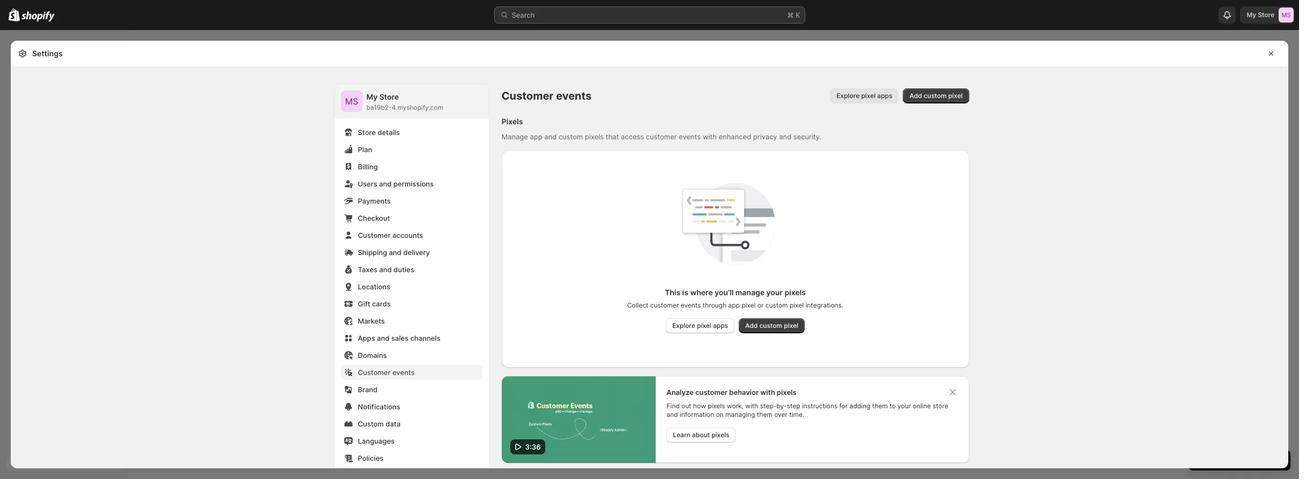 Task type: describe. For each thing, give the bounding box(es) containing it.
0 horizontal spatial them
[[757, 411, 773, 419]]

languages
[[358, 437, 395, 446]]

1 horizontal spatial explore
[[837, 92, 860, 100]]

pixels up by-
[[777, 388, 797, 397]]

privacy
[[753, 132, 777, 141]]

to
[[890, 402, 896, 410]]

ms button
[[341, 91, 362, 112]]

by-
[[777, 402, 787, 410]]

customer accounts link
[[341, 228, 482, 243]]

notifications
[[358, 403, 400, 411]]

plan link
[[341, 142, 482, 157]]

accounts
[[393, 231, 423, 240]]

instructions
[[802, 402, 838, 410]]

events inside the this is where you'll manage your pixels collect customer events through app pixel or custom pixel integrations.
[[681, 301, 701, 309]]

taxes
[[358, 265, 377, 274]]

learn about pixels
[[673, 431, 730, 439]]

1 horizontal spatial explore pixel apps
[[837, 92, 893, 100]]

is
[[682, 288, 689, 297]]

shipping and delivery link
[[341, 245, 482, 260]]

customer inside the this is where you'll manage your pixels collect customer events through app pixel or custom pixel integrations.
[[650, 301, 679, 309]]

shop settings menu element
[[334, 84, 489, 479]]

users and permissions
[[358, 180, 434, 188]]

payments link
[[341, 194, 482, 209]]

on
[[716, 411, 724, 419]]

duties
[[394, 265, 414, 274]]

⌘ k
[[788, 11, 800, 19]]

0 horizontal spatial explore
[[672, 322, 695, 330]]

learn about pixels link
[[667, 428, 736, 443]]

channels
[[411, 334, 441, 343]]

how
[[693, 402, 706, 410]]

k
[[796, 11, 800, 19]]

add custom pixel for left add custom pixel button
[[745, 322, 799, 330]]

0 vertical spatial add
[[910, 92, 922, 100]]

apps
[[358, 334, 375, 343]]

manage app and custom pixels that access customer events with enhanced privacy and security.
[[502, 132, 822, 141]]

brand
[[358, 386, 378, 394]]

that
[[606, 132, 619, 141]]

your inside the this is where you'll manage your pixels collect customer events through app pixel or custom pixel integrations.
[[767, 288, 783, 297]]

apps and sales channels
[[358, 334, 441, 343]]

3:36 button
[[502, 376, 656, 463]]

billing
[[358, 162, 378, 171]]

2 vertical spatial customer
[[696, 388, 728, 397]]

manage
[[736, 288, 765, 297]]

and right 'privacy'
[[779, 132, 792, 141]]

for
[[840, 402, 848, 410]]

cards
[[372, 300, 391, 308]]

languages link
[[341, 434, 482, 449]]

customer for the "customer events" link
[[358, 368, 391, 377]]

0 vertical spatial customer
[[502, 90, 554, 102]]

shipping and delivery
[[358, 248, 430, 257]]

time.
[[790, 411, 805, 419]]

my store ba19b2-4.myshopify.com
[[367, 92, 443, 112]]

with inside find out how pixels work, with step-by-step instructions for adding them to your online store and information on managing them over time.
[[746, 402, 759, 410]]

data
[[386, 420, 401, 428]]

find
[[667, 402, 680, 410]]

pixels right about
[[712, 431, 730, 439]]

0 horizontal spatial explore pixel apps
[[672, 322, 728, 330]]

out
[[682, 402, 692, 410]]

store details link
[[341, 125, 482, 140]]

you'll
[[715, 288, 734, 297]]

and inside find out how pixels work, with step-by-step instructions for adding them to your online store and information on managing them over time.
[[667, 411, 678, 419]]

my store
[[1247, 11, 1275, 19]]

step
[[787, 402, 800, 410]]

locations
[[358, 283, 390, 291]]

notifications link
[[341, 400, 482, 415]]

and right manage
[[544, 132, 557, 141]]

0 vertical spatial customer events
[[502, 90, 592, 102]]

enhanced
[[719, 132, 751, 141]]

store details
[[358, 128, 400, 137]]

details
[[378, 128, 400, 137]]

delivery
[[403, 248, 430, 257]]

⌘
[[788, 11, 794, 19]]

find out how pixels work, with step-by-step instructions for adding them to your online store and information on managing them over time.
[[667, 402, 949, 419]]

work,
[[727, 402, 744, 410]]

1 horizontal spatial apps
[[878, 92, 893, 100]]

information
[[680, 411, 714, 419]]

and right taxes
[[379, 265, 392, 274]]

custom
[[358, 420, 384, 428]]

or
[[758, 301, 764, 309]]

add custom pixel for topmost add custom pixel button
[[910, 92, 963, 100]]

security.
[[794, 132, 822, 141]]

0 horizontal spatial store
[[358, 128, 376, 137]]

collect
[[627, 301, 649, 309]]

checkout link
[[341, 211, 482, 226]]

and right "users"
[[379, 180, 392, 188]]

3:36
[[525, 443, 541, 451]]

custom data
[[358, 420, 401, 428]]

my for my store ba19b2-4.myshopify.com
[[367, 92, 378, 101]]

integrations.
[[806, 301, 844, 309]]

policies
[[358, 454, 384, 463]]

gift cards
[[358, 300, 391, 308]]

custom data link
[[341, 417, 482, 432]]

0 horizontal spatial add custom pixel button
[[739, 319, 805, 334]]

app inside the this is where you'll manage your pixels collect customer events through app pixel or custom pixel integrations.
[[728, 301, 740, 309]]

shipping
[[358, 248, 387, 257]]

0 vertical spatial customer
[[646, 132, 677, 141]]

pixels inside find out how pixels work, with step-by-step instructions for adding them to your online store and information on managing them over time.
[[708, 402, 725, 410]]

4.myshopify.com
[[392, 104, 443, 112]]

over
[[775, 411, 788, 419]]

analyze customer behavior with pixels
[[667, 388, 797, 397]]



Task type: locate. For each thing, give the bounding box(es) containing it.
1 vertical spatial my store image
[[341, 91, 362, 112]]

customer right access
[[646, 132, 677, 141]]

sales
[[391, 334, 409, 343]]

and right apps
[[377, 334, 390, 343]]

2 horizontal spatial store
[[1258, 11, 1275, 19]]

0 vertical spatial my
[[1247, 11, 1257, 19]]

1 vertical spatial explore pixel apps link
[[666, 319, 735, 334]]

my store image
[[1279, 8, 1294, 23], [341, 91, 362, 112]]

brand link
[[341, 382, 482, 397]]

1 horizontal spatial my
[[1247, 11, 1257, 19]]

through
[[703, 301, 727, 309]]

billing link
[[341, 159, 482, 174]]

app down you'll
[[728, 301, 740, 309]]

pixels
[[585, 132, 604, 141], [785, 288, 806, 297], [777, 388, 797, 397], [708, 402, 725, 410], [712, 431, 730, 439]]

0 horizontal spatial customer events
[[358, 368, 415, 377]]

add custom pixel button
[[903, 88, 969, 104], [739, 319, 805, 334]]

explore pixel apps link
[[830, 88, 899, 104], [666, 319, 735, 334]]

your
[[767, 288, 783, 297], [898, 402, 911, 410]]

0 horizontal spatial add
[[745, 322, 758, 330]]

apps
[[878, 92, 893, 100], [713, 322, 728, 330]]

events inside shop settings menu element
[[393, 368, 415, 377]]

and down 'find'
[[667, 411, 678, 419]]

0 vertical spatial add custom pixel
[[910, 92, 963, 100]]

about
[[692, 431, 710, 439]]

1 horizontal spatial add custom pixel button
[[903, 88, 969, 104]]

taxes and duties link
[[341, 262, 482, 277]]

1 vertical spatial add
[[745, 322, 758, 330]]

locations link
[[341, 279, 482, 294]]

users
[[358, 180, 377, 188]]

customer for customer accounts link
[[358, 231, 391, 240]]

domains link
[[341, 348, 482, 363]]

0 horizontal spatial app
[[530, 132, 543, 141]]

1 horizontal spatial add
[[910, 92, 922, 100]]

0 vertical spatial app
[[530, 132, 543, 141]]

2 horizontal spatial with
[[761, 388, 775, 397]]

shopify image
[[9, 8, 20, 21]]

ba19b2-
[[367, 104, 392, 112]]

store
[[1258, 11, 1275, 19], [380, 92, 399, 101], [358, 128, 376, 137]]

1 horizontal spatial add custom pixel
[[910, 92, 963, 100]]

store
[[933, 402, 949, 410]]

customer down 'this'
[[650, 301, 679, 309]]

customer events inside the "customer events" link
[[358, 368, 415, 377]]

them down step- at the right bottom
[[757, 411, 773, 419]]

taxes and duties
[[358, 265, 414, 274]]

adding
[[850, 402, 871, 410]]

your inside find out how pixels work, with step-by-step instructions for adding them to your online store and information on managing them over time.
[[898, 402, 911, 410]]

customer up pixels
[[502, 90, 554, 102]]

customer down domains
[[358, 368, 391, 377]]

managing
[[726, 411, 755, 419]]

them
[[872, 402, 888, 410], [757, 411, 773, 419]]

store for my store
[[1258, 11, 1275, 19]]

pixel
[[862, 92, 876, 100], [949, 92, 963, 100], [742, 301, 756, 309], [790, 301, 804, 309], [697, 322, 712, 330], [784, 322, 799, 330]]

my store image left ba19b2-
[[341, 91, 362, 112]]

manage
[[502, 132, 528, 141]]

1 vertical spatial customer
[[358, 231, 391, 240]]

store inside 'my store ba19b2-4.myshopify.com'
[[380, 92, 399, 101]]

my store image inside shop settings menu element
[[341, 91, 362, 112]]

online
[[913, 402, 931, 410]]

users and permissions link
[[341, 176, 482, 191]]

explore pixel apps
[[837, 92, 893, 100], [672, 322, 728, 330]]

1 horizontal spatial explore pixel apps link
[[830, 88, 899, 104]]

1 vertical spatial customer
[[650, 301, 679, 309]]

customer events down domains
[[358, 368, 415, 377]]

0 horizontal spatial my store image
[[341, 91, 362, 112]]

and down customer accounts
[[389, 248, 402, 257]]

1 horizontal spatial with
[[746, 402, 759, 410]]

app
[[530, 132, 543, 141], [728, 301, 740, 309]]

pixels left that
[[585, 132, 604, 141]]

shopify image
[[22, 11, 55, 22]]

customer
[[502, 90, 554, 102], [358, 231, 391, 240], [358, 368, 391, 377]]

customer
[[646, 132, 677, 141], [650, 301, 679, 309], [696, 388, 728, 397]]

0 horizontal spatial my
[[367, 92, 378, 101]]

step-
[[760, 402, 777, 410]]

this
[[665, 288, 681, 297]]

2 vertical spatial store
[[358, 128, 376, 137]]

0 vertical spatial my store image
[[1279, 8, 1294, 23]]

explore
[[837, 92, 860, 100], [672, 322, 695, 330]]

permissions
[[394, 180, 434, 188]]

1 vertical spatial store
[[380, 92, 399, 101]]

policies link
[[341, 451, 482, 466]]

1 vertical spatial explore pixel apps
[[672, 322, 728, 330]]

1 horizontal spatial store
[[380, 92, 399, 101]]

1 vertical spatial app
[[728, 301, 740, 309]]

1 vertical spatial with
[[761, 388, 775, 397]]

0 horizontal spatial add custom pixel
[[745, 322, 799, 330]]

0 vertical spatial with
[[703, 132, 717, 141]]

customer down checkout
[[358, 231, 391, 240]]

gift cards link
[[341, 297, 482, 312]]

settings
[[32, 49, 63, 58]]

my for my store
[[1247, 11, 1257, 19]]

pixels inside the this is where you'll manage your pixels collect customer events through app pixel or custom pixel integrations.
[[785, 288, 806, 297]]

0 horizontal spatial explore pixel apps link
[[666, 319, 735, 334]]

plan
[[358, 145, 372, 154]]

1 vertical spatial your
[[898, 402, 911, 410]]

access
[[621, 132, 644, 141]]

0 vertical spatial explore pixel apps link
[[830, 88, 899, 104]]

0 horizontal spatial your
[[767, 288, 783, 297]]

where
[[690, 288, 713, 297]]

domains
[[358, 351, 387, 360]]

0 vertical spatial explore pixel apps
[[837, 92, 893, 100]]

1 vertical spatial customer events
[[358, 368, 415, 377]]

store for my store ba19b2-4.myshopify.com
[[380, 92, 399, 101]]

0 vertical spatial your
[[767, 288, 783, 297]]

your right "manage" at right bottom
[[767, 288, 783, 297]]

1 horizontal spatial my store image
[[1279, 8, 1294, 23]]

markets link
[[341, 314, 482, 329]]

pixels up integrations.
[[785, 288, 806, 297]]

1 vertical spatial them
[[757, 411, 773, 419]]

customer accounts
[[358, 231, 423, 240]]

search
[[512, 11, 535, 19]]

them left to
[[872, 402, 888, 410]]

settings dialog
[[11, 41, 1289, 479]]

0 vertical spatial explore
[[837, 92, 860, 100]]

events
[[556, 90, 592, 102], [679, 132, 701, 141], [681, 301, 701, 309], [393, 368, 415, 377]]

with up managing
[[746, 402, 759, 410]]

1 vertical spatial explore
[[672, 322, 695, 330]]

0 vertical spatial them
[[872, 402, 888, 410]]

gift
[[358, 300, 370, 308]]

my
[[1247, 11, 1257, 19], [367, 92, 378, 101]]

pixels
[[502, 117, 523, 126]]

1 horizontal spatial them
[[872, 402, 888, 410]]

payments
[[358, 197, 391, 205]]

1 horizontal spatial app
[[728, 301, 740, 309]]

0 horizontal spatial with
[[703, 132, 717, 141]]

customer events up pixels
[[502, 90, 592, 102]]

custom inside the this is where you'll manage your pixels collect customer events through app pixel or custom pixel integrations.
[[766, 301, 788, 309]]

0 vertical spatial add custom pixel button
[[903, 88, 969, 104]]

with up step- at the right bottom
[[761, 388, 775, 397]]

apps and sales channels link
[[341, 331, 482, 346]]

1 vertical spatial my
[[367, 92, 378, 101]]

dialog
[[1293, 41, 1299, 479]]

0 vertical spatial store
[[1258, 11, 1275, 19]]

add custom pixel
[[910, 92, 963, 100], [745, 322, 799, 330]]

my inside 'my store ba19b2-4.myshopify.com'
[[367, 92, 378, 101]]

markets
[[358, 317, 385, 326]]

0 vertical spatial apps
[[878, 92, 893, 100]]

analyze
[[667, 388, 694, 397]]

2 vertical spatial with
[[746, 402, 759, 410]]

1 horizontal spatial your
[[898, 402, 911, 410]]

0 horizontal spatial apps
[[713, 322, 728, 330]]

with left enhanced
[[703, 132, 717, 141]]

learn
[[673, 431, 691, 439]]

checkout
[[358, 214, 390, 223]]

customer up how
[[696, 388, 728, 397]]

1 horizontal spatial customer events
[[502, 90, 592, 102]]

1 vertical spatial apps
[[713, 322, 728, 330]]

app right manage
[[530, 132, 543, 141]]

behavior
[[729, 388, 759, 397]]

2 vertical spatial customer
[[358, 368, 391, 377]]

1 vertical spatial add custom pixel
[[745, 322, 799, 330]]

my store image right my store at right top
[[1279, 8, 1294, 23]]

custom
[[924, 92, 947, 100], [559, 132, 583, 141], [766, 301, 788, 309], [760, 322, 783, 330]]

pixels up on
[[708, 402, 725, 410]]

1 vertical spatial add custom pixel button
[[739, 319, 805, 334]]

your right to
[[898, 402, 911, 410]]



Task type: vqa. For each thing, say whether or not it's contained in the screenshot.
product in the Top product variants by units sold
no



